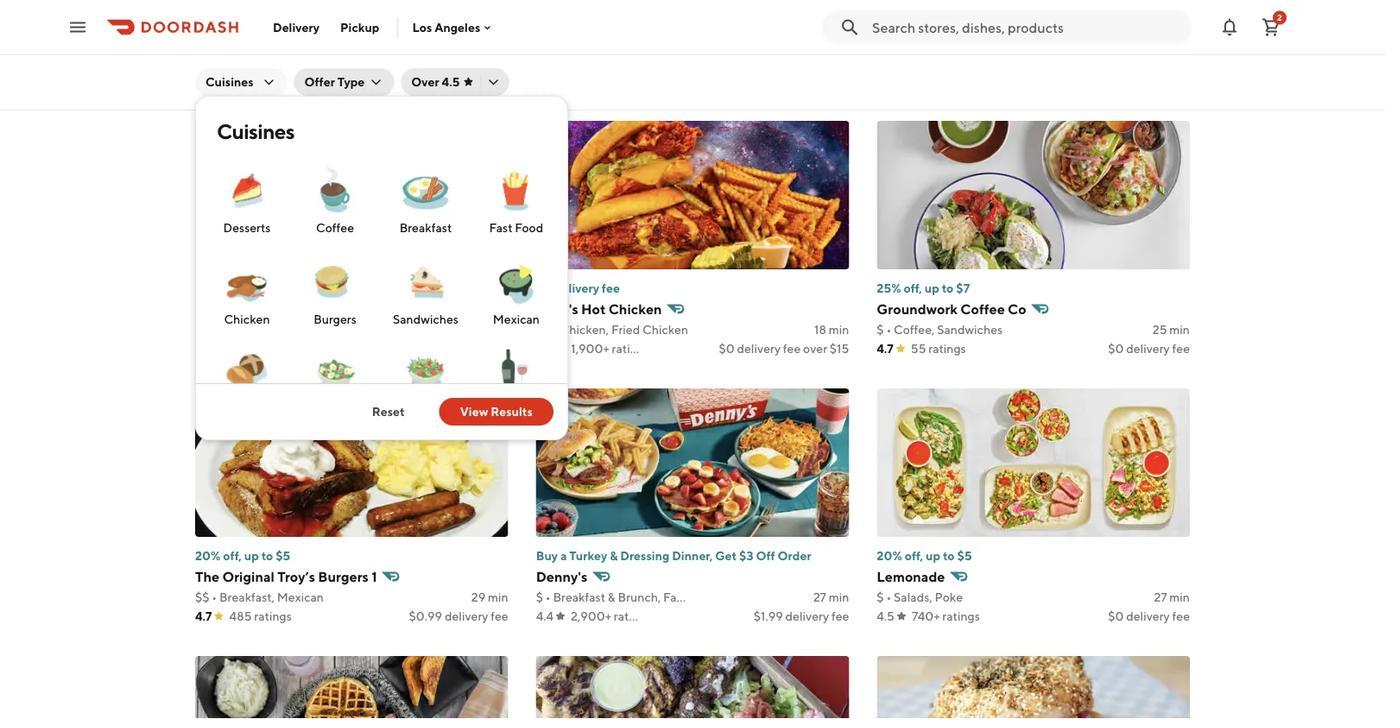 Task type: describe. For each thing, give the bounding box(es) containing it.
deals: 20% off, up to $5
[[195, 281, 327, 295]]

$$ for chicken
[[536, 323, 550, 337]]

20% off, up to $5 for &
[[877, 13, 972, 28]]

$0 delivery fee for pitchoun
[[427, 74, 508, 88]]

chicken up fried
[[609, 301, 662, 317]]

off, up lemonade
[[905, 549, 923, 563]]

fee for lemonade
[[1172, 609, 1190, 624]]

troy's
[[277, 569, 315, 585]]

to for basil
[[943, 13, 955, 28]]

reset
[[372, 405, 405, 419]]

pickup button
[[330, 13, 390, 41]]

type
[[337, 75, 365, 89]]

$ for lemonade
[[877, 590, 884, 605]]

over
[[411, 75, 439, 89]]

over 4.5
[[411, 75, 460, 89]]

740+
[[912, 609, 940, 624]]

0 horizontal spatial coffee
[[316, 221, 354, 235]]

to up vietnamese
[[298, 281, 310, 295]]

1,900+
[[571, 342, 610, 356]]

18
[[814, 323, 826, 337]]

$$ • lunch, dessert
[[195, 55, 301, 69]]

ratings for hot
[[612, 342, 649, 356]]

fee for pitchoun bakery & café
[[491, 74, 508, 88]]

$0 delivery fee for asian
[[427, 342, 508, 356]]

groundwork
[[877, 301, 958, 317]]

$0 for dave's
[[719, 342, 735, 356]]

$5 for lemonade
[[957, 549, 972, 563]]

dave's
[[536, 301, 578, 317]]

$$ • breakfast, mexican
[[195, 590, 324, 605]]

0 vertical spatial $3
[[290, 13, 304, 28]]

0 vertical spatial mexican
[[493, 312, 540, 326]]

buy
[[536, 549, 558, 563]]

$$ • asian fusion, vietnamese
[[195, 323, 360, 337]]

turkey
[[569, 549, 607, 563]]

2,900+ ratings
[[571, 609, 651, 624]]

ratings down $ • breakfast & brunch, family meals
[[614, 609, 651, 624]]

delivery button
[[263, 13, 330, 41]]

view
[[460, 405, 488, 419]]

vietnamese
[[294, 323, 360, 337]]

chicken,
[[560, 323, 609, 337]]

$1.99 delivery fee
[[754, 609, 849, 624]]

off, for groundwork
[[904, 281, 922, 295]]

$ for denny's
[[536, 590, 543, 605]]

smoothies,
[[629, 55, 690, 69]]

& up $$ • cafe, breakfast
[[920, 33, 929, 50]]

$$ for troy's
[[195, 590, 209, 605]]

order
[[778, 549, 811, 563]]

ratings down poke
[[942, 609, 980, 624]]

21
[[474, 323, 486, 337]]

21 min
[[474, 323, 508, 337]]

$$ for &
[[195, 55, 209, 69]]

• for groundwork coffee co
[[886, 323, 891, 337]]

food
[[515, 221, 543, 235]]

1,000+
[[230, 74, 270, 88]]

$1.99
[[754, 609, 783, 624]]

get
[[715, 549, 737, 563]]

27 for denny's
[[813, 590, 826, 605]]

$$ • chicken, fried chicken
[[536, 323, 688, 337]]

buy a turkey & dressing dinner, get $3 off order
[[536, 549, 811, 563]]

up for basil
[[926, 13, 941, 28]]

25%
[[877, 281, 901, 295]]

results
[[491, 405, 533, 419]]

fast food
[[489, 221, 543, 235]]

groundwork coffee co
[[877, 301, 1026, 317]]

1 vertical spatial asian
[[219, 323, 250, 337]]

original
[[222, 569, 275, 585]]

0 horizontal spatial sandwiches
[[393, 312, 458, 326]]

20% off, up to $5 for original
[[195, 549, 290, 563]]

pitchoun bakery & café
[[195, 33, 347, 50]]

off
[[756, 549, 775, 563]]

fast
[[489, 221, 513, 235]]

min for lemonade
[[1170, 590, 1190, 605]]

• for the original troy's burgers 1
[[212, 590, 217, 605]]

$ • salads, poke
[[877, 590, 963, 605]]

1 4.6 from the left
[[195, 74, 213, 88]]

29 min for $$ • juice bars & smoothies, acai bowls
[[812, 55, 849, 69]]

basil
[[877, 33, 917, 50]]

& left café
[[304, 33, 313, 50]]

min for the original troy's burgers 1
[[488, 590, 508, 605]]

fee for denny's
[[832, 609, 849, 624]]

0 horizontal spatial mexican
[[277, 590, 324, 605]]

café
[[316, 33, 347, 50]]

up up $$ • asian fusion, vietnamese
[[281, 281, 296, 295]]

delivery for dave's hot chicken
[[737, 342, 781, 356]]

notification bell image
[[1219, 17, 1240, 38]]

offer type button
[[294, 68, 394, 96]]

$20,
[[234, 13, 260, 28]]

$0 delivery fee for groundwork
[[1108, 342, 1190, 356]]

los
[[412, 20, 432, 34]]

bars
[[592, 55, 616, 69]]

730+ ratings
[[230, 342, 298, 356]]

hot
[[581, 301, 606, 317]]

$ for groundwork coffee co
[[877, 323, 884, 337]]

1
[[371, 569, 377, 585]]

fried
[[611, 323, 640, 337]]

juice
[[560, 55, 590, 69]]

delivery for denny's
[[785, 609, 829, 624]]

$0 delivery fee over $15
[[719, 342, 849, 356]]

27 for lemonade
[[1154, 590, 1167, 605]]

$$ for cheese
[[877, 55, 891, 69]]

1 vertical spatial $3
[[739, 549, 754, 563]]

& right turkey
[[610, 549, 618, 563]]

los angeles
[[412, 20, 480, 34]]

dressing
[[620, 549, 670, 563]]

fee for the original troy's burgers 1
[[491, 609, 508, 624]]

$5 for the original troy's burgers 1
[[276, 549, 290, 563]]

to for groundwork
[[942, 281, 954, 295]]

desserts
[[223, 221, 271, 235]]

delivery for asian box
[[445, 342, 488, 356]]

4.4
[[536, 609, 554, 624]]

a
[[560, 549, 567, 563]]

• for dave's hot chicken
[[553, 323, 558, 337]]

26 min
[[1153, 55, 1190, 69]]

$0 for asian
[[427, 342, 442, 356]]

chicken right fried
[[643, 323, 688, 337]]

2 button
[[1254, 10, 1288, 44]]

to up poke
[[943, 549, 955, 563]]

18 min
[[814, 323, 849, 337]]

1 vertical spatial 4.5
[[195, 342, 213, 356]]

view results button
[[439, 398, 553, 426]]

ratings for original
[[254, 609, 292, 624]]

coffee,
[[894, 323, 935, 337]]

over 4.5 button
[[401, 68, 509, 96]]

save
[[262, 13, 288, 28]]

29 min for $$ • breakfast, mexican
[[471, 590, 508, 605]]

2 4.6 from the left
[[536, 74, 554, 88]]

meals
[[702, 590, 735, 605]]

1 vertical spatial cuisines
[[217, 119, 295, 143]]

co
[[1008, 301, 1026, 317]]

bowls
[[719, 55, 752, 69]]

1,000+ ratings
[[230, 74, 310, 88]]



Task type: vqa. For each thing, say whether or not it's contained in the screenshot.


Task type: locate. For each thing, give the bounding box(es) containing it.
29 for $$ • breakfast, mexican
[[471, 590, 486, 605]]

1 27 min from the left
[[813, 590, 849, 605]]

1 horizontal spatial 4.5
[[442, 75, 460, 89]]

$ up 4.4
[[536, 590, 543, 605]]

2
[[1277, 13, 1282, 22]]

ratings for bakery
[[272, 74, 310, 88]]

29 min
[[812, 55, 849, 69], [471, 590, 508, 605]]

20% off, up to $5 up lemonade
[[877, 549, 972, 563]]

off, for basil
[[905, 13, 923, 28]]

• left juice
[[553, 55, 558, 69]]

chicken up 730+
[[224, 312, 270, 326]]

20% up 'box'
[[232, 281, 258, 295]]

ratings down dessert
[[272, 74, 310, 88]]

20% off, up to $5
[[877, 13, 972, 28], [195, 549, 290, 563], [877, 549, 972, 563]]

1 horizontal spatial coffee
[[961, 301, 1005, 317]]

$5
[[957, 13, 972, 28], [313, 281, 327, 295], [276, 549, 290, 563], [957, 549, 972, 563]]

delivery for pitchoun bakery & café
[[445, 74, 488, 88]]

0 vertical spatial 4.5
[[442, 75, 460, 89]]

2,900+
[[571, 609, 611, 624]]

2 horizontal spatial 4.5
[[877, 609, 895, 624]]

2 27 from the left
[[1154, 590, 1167, 605]]

4.5 right 'over'
[[442, 75, 460, 89]]

fee for asian box
[[491, 342, 508, 356]]

4.5 inside button
[[442, 75, 460, 89]]

1 vertical spatial breakfast
[[400, 221, 452, 235]]

1 vertical spatial mexican
[[277, 590, 324, 605]]

Store search: begin typing to search for stores available on DoorDash text field
[[872, 18, 1181, 37]]

29 right bowls
[[812, 55, 826, 69]]

0 horizontal spatial breakfast
[[400, 221, 452, 235]]

open menu image
[[67, 17, 88, 38]]

• for basil & cheese cafe
[[894, 55, 899, 69]]

cuisines
[[206, 75, 254, 89], [217, 119, 295, 143]]

20% up lemonade
[[877, 549, 902, 563]]

burgers right fusion, on the left top
[[314, 312, 357, 326]]

spend $20, save $3
[[195, 13, 304, 28]]

22 min
[[472, 55, 508, 69]]

0 vertical spatial 29
[[812, 55, 826, 69]]

$5 up poke
[[957, 549, 972, 563]]

20% for basil & cheese cafe
[[877, 13, 902, 28]]

& right bars
[[618, 55, 626, 69]]

55 ratings
[[911, 342, 966, 356]]

dinner,
[[672, 549, 713, 563]]

cuisines button
[[195, 68, 287, 96]]

& up 2,900+ ratings
[[608, 590, 616, 605]]

up up lemonade
[[926, 549, 941, 563]]

0 horizontal spatial $3
[[290, 13, 304, 28]]

pickup
[[340, 20, 379, 34]]

$ • coffee, sandwiches
[[877, 323, 1003, 337]]

1 horizontal spatial 4.6
[[536, 74, 554, 88]]

min for basil & cheese cafe
[[1170, 55, 1190, 69]]

$$ left juice
[[536, 55, 550, 69]]

$ • breakfast & brunch, family meals
[[536, 590, 735, 605]]

0 vertical spatial 29 min
[[812, 55, 849, 69]]

• left coffee,
[[886, 323, 891, 337]]

730+
[[230, 342, 258, 356]]

off, up groundwork
[[904, 281, 922, 295]]

1 horizontal spatial breakfast
[[553, 590, 605, 605]]

breakfast left fast
[[400, 221, 452, 235]]

family
[[663, 590, 699, 605]]

0 vertical spatial asian
[[195, 301, 231, 317]]

fee
[[491, 74, 508, 88], [602, 281, 620, 295], [491, 342, 508, 356], [783, 342, 801, 356], [1172, 342, 1190, 356], [491, 609, 508, 624], [832, 609, 849, 624], [1172, 609, 1190, 624]]

1 horizontal spatial sandwiches
[[937, 323, 1003, 337]]

ratings down $ • coffee, sandwiches
[[929, 342, 966, 356]]

coffee
[[316, 221, 354, 235], [961, 301, 1005, 317]]

cuisines down '1,000+'
[[217, 119, 295, 143]]

20% off, up to $5 up original
[[195, 549, 290, 563]]

29 min left cafe,
[[812, 55, 849, 69]]

reset button
[[351, 398, 426, 426]]

min
[[488, 55, 508, 69], [829, 55, 849, 69], [1170, 55, 1190, 69], [488, 323, 508, 337], [829, 323, 849, 337], [1170, 323, 1190, 337], [488, 590, 508, 605], [829, 590, 849, 605], [1170, 590, 1190, 605]]

0 horizontal spatial 4.5
[[195, 342, 213, 356]]

off, up original
[[223, 549, 242, 563]]

delivery for groundwork coffee co
[[1126, 342, 1170, 356]]

sandwiches left 21
[[393, 312, 458, 326]]

lunch,
[[219, 55, 257, 69]]

740+ ratings
[[912, 609, 980, 624]]

0 horizontal spatial 29 min
[[471, 590, 508, 605]]

mexican down troy's
[[277, 590, 324, 605]]

1 horizontal spatial 29 min
[[812, 55, 849, 69]]

off, for the
[[223, 549, 242, 563]]

1 horizontal spatial 27
[[1154, 590, 1167, 605]]

min for groundwork coffee co
[[1170, 323, 1190, 337]]

• down asian box
[[212, 323, 217, 337]]

20% off, up to $5 up basil
[[877, 13, 972, 28]]

$$ down asian box
[[195, 323, 209, 337]]

ratings for box
[[261, 342, 298, 356]]

25 min
[[1153, 323, 1190, 337]]

0 vertical spatial coffee
[[316, 221, 354, 235]]

$7
[[956, 281, 970, 295]]

breakfast down cheese
[[933, 55, 985, 69]]

fee for dave's hot chicken
[[783, 342, 801, 356]]

27 min for denny's
[[813, 590, 849, 605]]

2 27 min from the left
[[1154, 590, 1190, 605]]

ratings down $$ • asian fusion, vietnamese
[[261, 342, 298, 356]]

20% up basil
[[877, 13, 902, 28]]

off, up fusion, on the left top
[[260, 281, 279, 295]]

$$ down basil
[[877, 55, 891, 69]]

4.7 left 55
[[877, 342, 894, 356]]

• left salads,
[[886, 590, 891, 605]]

0 horizontal spatial 4.7
[[195, 609, 212, 624]]

• down the
[[212, 590, 217, 605]]

•
[[212, 55, 217, 69], [553, 55, 558, 69], [894, 55, 899, 69], [212, 323, 217, 337], [553, 323, 558, 337], [886, 323, 891, 337], [212, 590, 217, 605], [546, 590, 551, 605], [886, 590, 891, 605]]

1 horizontal spatial 4.7
[[877, 342, 894, 356]]

1 horizontal spatial 29
[[812, 55, 826, 69]]

1,900+ ratings
[[571, 342, 649, 356]]

20% up the
[[195, 549, 221, 563]]

4.7 for the original troy's burgers 1
[[195, 609, 212, 624]]

to up basil & cheese cafe
[[943, 13, 955, 28]]

4.5 left 730+
[[195, 342, 213, 356]]

asian up 730+
[[219, 323, 250, 337]]

• left cafe,
[[894, 55, 899, 69]]

• for asian box
[[212, 323, 217, 337]]

poke
[[935, 590, 963, 605]]

bakery
[[257, 33, 301, 50]]

• down pitchoun at the top of the page
[[212, 55, 217, 69]]

cafe
[[992, 33, 1030, 50]]

ratings down fried
[[612, 342, 649, 356]]

0 vertical spatial breakfast
[[933, 55, 985, 69]]

delivery for lemonade
[[1126, 609, 1170, 624]]

offer
[[304, 75, 335, 89]]

breakfast,
[[219, 590, 275, 605]]

$0.99
[[409, 609, 442, 624]]

$0 delivery fee
[[427, 74, 508, 88], [536, 281, 620, 295], [427, 342, 508, 356], [1108, 342, 1190, 356], [1108, 609, 1190, 624]]

0 vertical spatial cuisines
[[206, 75, 254, 89]]

29 up $0.99 delivery fee
[[471, 590, 486, 605]]

29
[[812, 55, 826, 69], [471, 590, 486, 605]]

up up original
[[244, 549, 259, 563]]

1 horizontal spatial 27 min
[[1154, 590, 1190, 605]]

up up groundwork
[[925, 281, 939, 295]]

4.7 left 485
[[195, 609, 212, 624]]

min for pitchoun bakery & café
[[488, 55, 508, 69]]

ratings for coffee
[[929, 342, 966, 356]]

55
[[911, 342, 926, 356]]

dessert
[[259, 55, 301, 69]]

off,
[[905, 13, 923, 28], [260, 281, 279, 295], [904, 281, 922, 295], [223, 549, 242, 563], [905, 549, 923, 563]]

delivery
[[273, 20, 320, 34]]

4.7 for groundwork coffee co
[[877, 342, 894, 356]]

$$ down the
[[195, 590, 209, 605]]

$$
[[195, 55, 209, 69], [536, 55, 550, 69], [877, 55, 891, 69], [195, 323, 209, 337], [536, 323, 550, 337], [195, 590, 209, 605]]

$0.99 delivery fee
[[409, 609, 508, 624]]

the original troy's burgers 1
[[195, 569, 377, 585]]

cuisines down lunch,
[[206, 75, 254, 89]]

to for the
[[261, 549, 273, 563]]

brunch,
[[618, 590, 661, 605]]

0 vertical spatial 4.7
[[877, 342, 894, 356]]

20% for the original troy's burgers 1
[[195, 549, 221, 563]]

$5 up the 'the original troy's burgers 1'
[[276, 549, 290, 563]]

min for denny's
[[829, 590, 849, 605]]

1 vertical spatial 4.7
[[195, 609, 212, 624]]

0 horizontal spatial 4.6
[[195, 74, 213, 88]]

4.6
[[195, 74, 213, 88], [536, 74, 554, 88]]

$ left coffee,
[[877, 323, 884, 337]]

$5 up cheese
[[957, 13, 972, 28]]

20% for lemonade
[[877, 549, 902, 563]]

1 vertical spatial burgers
[[318, 569, 369, 585]]

27 min
[[813, 590, 849, 605], [1154, 590, 1190, 605]]

up for the
[[244, 549, 259, 563]]

$15
[[830, 342, 849, 356]]

cheese
[[932, 33, 989, 50]]

$5 up vietnamese
[[313, 281, 327, 295]]

box
[[234, 301, 259, 317]]

1 vertical spatial 29 min
[[471, 590, 508, 605]]

los angeles button
[[412, 20, 494, 34]]

$$ down pitchoun at the top of the page
[[195, 55, 209, 69]]

0 horizontal spatial 27
[[813, 590, 826, 605]]

27 min for lemonade
[[1154, 590, 1190, 605]]

fusion,
[[252, 323, 292, 337]]

lemonade
[[877, 569, 945, 585]]

• for lemonade
[[886, 590, 891, 605]]

min for dave's hot chicken
[[829, 323, 849, 337]]

asian down deals:
[[195, 301, 231, 317]]

asian box
[[195, 301, 259, 317]]

to up original
[[261, 549, 273, 563]]

1 27 from the left
[[813, 590, 826, 605]]

2 vertical spatial 4.5
[[877, 609, 895, 624]]

deals:
[[195, 281, 230, 295]]

1 vertical spatial coffee
[[961, 301, 1005, 317]]

the
[[195, 569, 219, 585]]

• for denny's
[[546, 590, 551, 605]]

0 horizontal spatial 29
[[471, 590, 486, 605]]

29 for $$ • juice bars & smoothies, acai bowls
[[812, 55, 826, 69]]

view results
[[460, 405, 533, 419]]

29 min up $0.99 delivery fee
[[471, 590, 508, 605]]

1 horizontal spatial $3
[[739, 549, 754, 563]]

485
[[229, 609, 252, 624]]

• up 4.4
[[546, 590, 551, 605]]

breakfast up the 2,900+
[[553, 590, 605, 605]]

to left $7
[[942, 281, 954, 295]]

up
[[926, 13, 941, 28], [281, 281, 296, 295], [925, 281, 939, 295], [244, 549, 259, 563], [926, 549, 941, 563]]

$$ • juice bars & smoothies, acai bowls
[[536, 55, 752, 69]]

2 vertical spatial breakfast
[[553, 590, 605, 605]]

denny's
[[536, 569, 587, 585]]

$3 right save on the top left
[[290, 13, 304, 28]]

burgers
[[314, 312, 357, 326], [318, 569, 369, 585]]

0 vertical spatial burgers
[[314, 312, 357, 326]]

$5 for basil & cheese cafe
[[957, 13, 972, 28]]

1 vertical spatial 29
[[471, 590, 486, 605]]

$
[[877, 323, 884, 337], [536, 590, 543, 605], [877, 590, 884, 605]]

20%
[[877, 13, 902, 28], [232, 281, 258, 295], [195, 549, 221, 563], [877, 549, 902, 563]]

basil & cheese cafe
[[877, 33, 1030, 50]]

1 items, open order cart image
[[1261, 17, 1282, 38]]

off, up basil
[[905, 13, 923, 28]]

$3 left off
[[739, 549, 754, 563]]

up for groundwork
[[925, 281, 939, 295]]

offer type
[[304, 75, 365, 89]]

ratings down "$$ • breakfast, mexican"
[[254, 609, 292, 624]]

22
[[472, 55, 486, 69]]

burgers left 1
[[318, 569, 369, 585]]

1 horizontal spatial mexican
[[493, 312, 540, 326]]

up up basil & cheese cafe
[[926, 13, 941, 28]]

delivery for the original troy's burgers 1
[[445, 609, 488, 624]]

to
[[943, 13, 955, 28], [298, 281, 310, 295], [942, 281, 954, 295], [261, 549, 273, 563], [943, 549, 955, 563]]

over
[[803, 342, 827, 356]]

cuisines inside cuisines button
[[206, 75, 254, 89]]

min for asian box
[[488, 323, 508, 337]]

• for pitchoun bakery & café
[[212, 55, 217, 69]]

fee for groundwork coffee co
[[1172, 342, 1190, 356]]

sandwiches down 'groundwork coffee co' at right top
[[937, 323, 1003, 337]]

$ left salads,
[[877, 590, 884, 605]]

$$ down dave's
[[536, 323, 550, 337]]

$0 for pitchoun
[[427, 74, 442, 88]]

0 horizontal spatial 27 min
[[813, 590, 849, 605]]

$0 for groundwork
[[1108, 342, 1124, 356]]

• down dave's
[[553, 323, 558, 337]]

4.5
[[442, 75, 460, 89], [195, 342, 213, 356], [877, 609, 895, 624]]

$$ • cafe, breakfast
[[877, 55, 985, 69]]

4.5 down salads,
[[877, 609, 895, 624]]

mexican right 21
[[493, 312, 540, 326]]

2 horizontal spatial breakfast
[[933, 55, 985, 69]]

$0
[[427, 74, 442, 88], [536, 281, 552, 295], [427, 342, 442, 356], [719, 342, 735, 356], [1108, 342, 1124, 356], [1108, 609, 1124, 624]]



